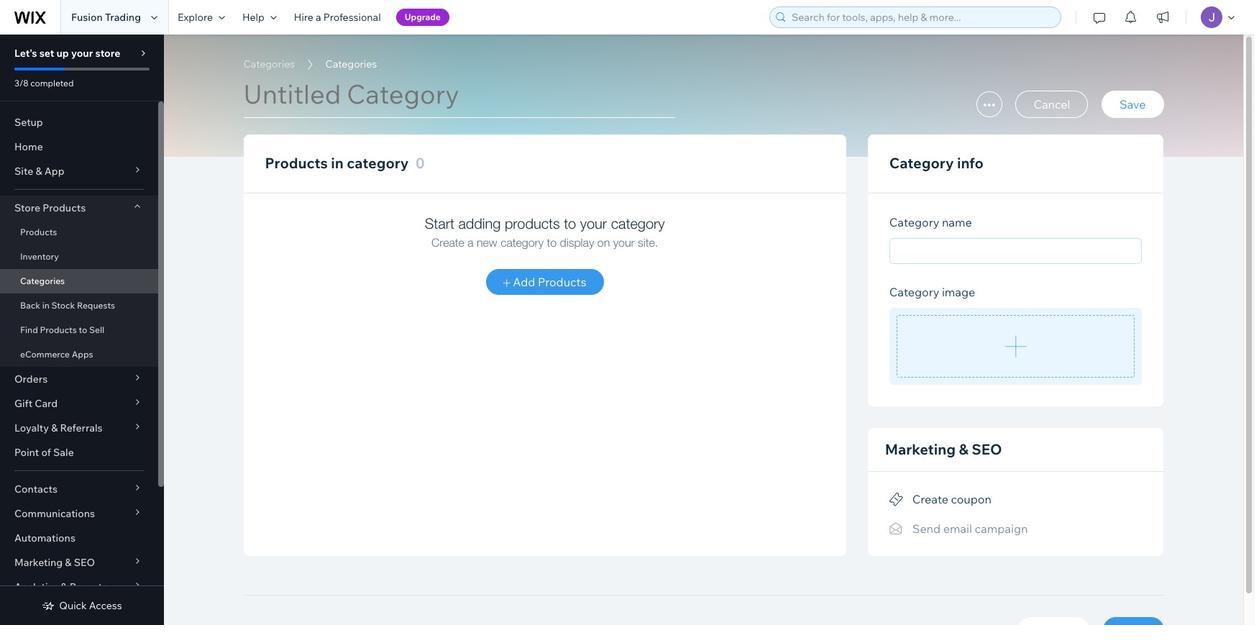 Task type: describe. For each thing, give the bounding box(es) containing it.
access
[[89, 599, 122, 612]]

let's
[[14, 47, 37, 60]]

& up coupon
[[959, 440, 969, 458]]

analytics & reports button
[[0, 575, 158, 599]]

requests
[[77, 300, 115, 311]]

set
[[39, 47, 54, 60]]

find products to sell link
[[0, 318, 158, 342]]

a inside start adding products to your category create a new category to display on your site.
[[468, 236, 474, 249]]

automations link
[[0, 526, 158, 550]]

campaign
[[975, 521, 1028, 536]]

0 vertical spatial categories link
[[236, 57, 302, 71]]

sidebar element
[[0, 35, 164, 625]]

ecommerce apps link
[[0, 342, 158, 367]]

hire
[[294, 11, 314, 24]]

back in stock requests
[[20, 300, 115, 311]]

image
[[942, 285, 976, 299]]

to inside sidebar element
[[79, 324, 87, 335]]

create inside button
[[913, 492, 949, 507]]

inventory
[[20, 251, 59, 262]]

up
[[56, 47, 69, 60]]

reports
[[70, 581, 107, 593]]

2 horizontal spatial categories
[[326, 58, 377, 70]]

gift card button
[[0, 391, 158, 416]]

send
[[913, 521, 941, 536]]

adding
[[459, 215, 501, 232]]

& for site & app dropdown button at left
[[36, 165, 42, 178]]

explore
[[178, 11, 213, 24]]

quick access
[[59, 599, 122, 612]]

cancel
[[1034, 97, 1071, 111]]

0 vertical spatial to
[[564, 215, 576, 232]]

start adding products to your category create a new category to display on your site.
[[425, 215, 665, 249]]

store products button
[[0, 196, 158, 220]]

loyalty & referrals button
[[0, 416, 158, 440]]

find products to sell
[[20, 324, 104, 335]]

analytics & reports
[[14, 581, 107, 593]]

in for back
[[42, 300, 50, 311]]

help button
[[234, 0, 285, 35]]

form containing products in category
[[164, 35, 1255, 625]]

products in category 0
[[265, 154, 425, 172]]

& for analytics & reports popup button
[[61, 581, 67, 593]]

category for category info
[[890, 154, 954, 172]]

site
[[14, 165, 33, 178]]

app
[[44, 165, 64, 178]]

plus xs image
[[503, 280, 511, 287]]

products for find products to sell
[[40, 324, 77, 335]]

sale
[[53, 446, 74, 459]]

loyalty
[[14, 422, 49, 434]]

seo inside marketing & seo popup button
[[74, 556, 95, 569]]

& for marketing & seo popup button
[[65, 556, 72, 569]]

professional
[[324, 11, 381, 24]]

inventory link
[[0, 245, 158, 269]]

loyalty & referrals
[[14, 422, 103, 434]]

site & app
[[14, 165, 64, 178]]

home link
[[0, 135, 158, 159]]

0 vertical spatial marketing & seo
[[885, 440, 1002, 458]]

send email campaign
[[913, 521, 1028, 536]]

email
[[944, 521, 973, 536]]

1 horizontal spatial your
[[580, 215, 607, 232]]

promote coupon image
[[890, 493, 904, 506]]

gift card
[[14, 397, 58, 410]]

create inside start adding products to your category create a new category to display on your site.
[[432, 236, 465, 249]]

start
[[425, 215, 455, 232]]

3/8 completed
[[14, 78, 74, 88]]

back
[[20, 300, 40, 311]]

contacts button
[[0, 477, 158, 501]]

upgrade
[[405, 12, 441, 22]]

1 horizontal spatial seo
[[972, 440, 1002, 458]]

0 horizontal spatial a
[[316, 11, 321, 24]]

store
[[95, 47, 120, 60]]

1 horizontal spatial categories
[[244, 58, 295, 70]]

setup link
[[0, 110, 158, 135]]

marketing & seo button
[[0, 550, 158, 575]]

1 vertical spatial to
[[547, 236, 557, 249]]

0 vertical spatial marketing
[[885, 440, 956, 458]]

hire a professional link
[[285, 0, 390, 35]]

site & app button
[[0, 159, 158, 183]]

marketing & seo inside popup button
[[14, 556, 95, 569]]

3/8
[[14, 78, 28, 88]]

new
[[477, 236, 498, 249]]

setup
[[14, 116, 43, 129]]

trading
[[105, 11, 141, 24]]

referrals
[[60, 422, 103, 434]]

fusion trading
[[71, 11, 141, 24]]



Task type: locate. For each thing, give the bounding box(es) containing it.
point of sale link
[[0, 440, 158, 465]]

of
[[41, 446, 51, 459]]

products inside popup button
[[43, 201, 86, 214]]

marketing up create coupon button
[[885, 440, 956, 458]]

a
[[316, 11, 321, 24], [468, 236, 474, 249]]

& right site
[[36, 165, 42, 178]]

in inside back in stock requests link
[[42, 300, 50, 311]]

1 horizontal spatial category
[[501, 236, 544, 249]]

category left info
[[890, 154, 954, 172]]

communications button
[[0, 501, 158, 526]]

1 horizontal spatial create
[[913, 492, 949, 507]]

add products
[[511, 275, 587, 289]]

category for category name
[[890, 215, 940, 229]]

& for loyalty & referrals dropdown button
[[51, 422, 58, 434]]

category left name
[[890, 215, 940, 229]]

marketing & seo
[[885, 440, 1002, 458], [14, 556, 95, 569]]

point
[[14, 446, 39, 459]]

& up analytics & reports
[[65, 556, 72, 569]]

quick
[[59, 599, 87, 612]]

promote newsletter image
[[890, 523, 904, 536]]

0 horizontal spatial create
[[432, 236, 465, 249]]

0 horizontal spatial in
[[42, 300, 50, 311]]

1 horizontal spatial marketing
[[885, 440, 956, 458]]

categories link down "help" button
[[236, 57, 302, 71]]

home
[[14, 140, 43, 153]]

1 horizontal spatial in
[[331, 154, 344, 172]]

orders
[[14, 373, 48, 386]]

categories down professional
[[326, 58, 377, 70]]

Search for tools, apps, help & more... field
[[788, 7, 1057, 27]]

1 horizontal spatial a
[[468, 236, 474, 249]]

fusion
[[71, 11, 103, 24]]

category info
[[890, 154, 984, 172]]

communications
[[14, 507, 95, 520]]

0 horizontal spatial to
[[79, 324, 87, 335]]

0 horizontal spatial categories
[[20, 276, 65, 286]]

1 vertical spatial in
[[42, 300, 50, 311]]

create coupon button
[[890, 489, 992, 510]]

0 vertical spatial create
[[432, 236, 465, 249]]

marketing up "analytics"
[[14, 556, 63, 569]]

Category name text field
[[890, 238, 1143, 264]]

your up "on"
[[580, 215, 607, 232]]

category image
[[890, 285, 976, 299]]

hire a professional
[[294, 11, 381, 24]]

store
[[14, 201, 40, 214]]

1 vertical spatial create
[[913, 492, 949, 507]]

on
[[598, 236, 610, 249]]

gift
[[14, 397, 32, 410]]

categories down inventory
[[20, 276, 65, 286]]

& inside dropdown button
[[36, 165, 42, 178]]

categories inside sidebar element
[[20, 276, 65, 286]]

category down products on the left top of the page
[[501, 236, 544, 249]]

analytics
[[14, 581, 58, 593]]

& up quick at the bottom
[[61, 581, 67, 593]]

to
[[564, 215, 576, 232], [547, 236, 557, 249], [79, 324, 87, 335]]

0 horizontal spatial marketing
[[14, 556, 63, 569]]

1 vertical spatial marketing
[[14, 556, 63, 569]]

3 category from the top
[[890, 285, 940, 299]]

2 category from the top
[[890, 215, 940, 229]]

sell
[[89, 324, 104, 335]]

your right "on"
[[613, 236, 635, 249]]

marketing inside marketing & seo popup button
[[14, 556, 63, 569]]

1 vertical spatial categories link
[[0, 269, 158, 293]]

0 vertical spatial in
[[331, 154, 344, 172]]

marketing
[[885, 440, 956, 458], [14, 556, 63, 569]]

ecommerce apps
[[20, 349, 93, 360]]

products for add products
[[538, 275, 587, 289]]

back in stock requests link
[[0, 293, 158, 318]]

0 vertical spatial category
[[347, 154, 409, 172]]

upgrade button
[[396, 9, 449, 26]]

card
[[35, 397, 58, 410]]

marketing & seo up analytics & reports
[[14, 556, 95, 569]]

ecommerce
[[20, 349, 70, 360]]

in
[[331, 154, 344, 172], [42, 300, 50, 311]]

Untitled Category text field
[[244, 78, 675, 118]]

&
[[36, 165, 42, 178], [51, 422, 58, 434], [959, 440, 969, 458], [65, 556, 72, 569], [61, 581, 67, 593]]

2 vertical spatial to
[[79, 324, 87, 335]]

0 horizontal spatial your
[[71, 47, 93, 60]]

a right the hire
[[316, 11, 321, 24]]

0 vertical spatial seo
[[972, 440, 1002, 458]]

in for products
[[331, 154, 344, 172]]

1 vertical spatial a
[[468, 236, 474, 249]]

cancel button
[[1016, 91, 1089, 118]]

help
[[242, 11, 265, 24]]

apps
[[72, 349, 93, 360]]

2 horizontal spatial to
[[564, 215, 576, 232]]

to left display
[[547, 236, 557, 249]]

category name
[[890, 215, 972, 229]]

1 vertical spatial your
[[580, 215, 607, 232]]

stock
[[52, 300, 75, 311]]

form
[[164, 35, 1255, 625]]

category left 0 on the left of page
[[347, 154, 409, 172]]

add products button
[[486, 269, 604, 295]]

2 horizontal spatial category
[[611, 215, 665, 232]]

0 horizontal spatial categories link
[[0, 269, 158, 293]]

create down start
[[432, 236, 465, 249]]

1 horizontal spatial marketing & seo
[[885, 440, 1002, 458]]

store products
[[14, 201, 86, 214]]

0 vertical spatial category
[[890, 154, 954, 172]]

site.
[[638, 236, 658, 249]]

a left new
[[468, 236, 474, 249]]

contacts
[[14, 483, 58, 496]]

1 vertical spatial seo
[[74, 556, 95, 569]]

2 vertical spatial your
[[613, 236, 635, 249]]

to left sell
[[79, 324, 87, 335]]

your right up
[[71, 47, 93, 60]]

products
[[265, 154, 328, 172], [43, 201, 86, 214], [20, 227, 57, 237], [538, 275, 587, 289], [40, 324, 77, 335]]

seo up reports
[[74, 556, 95, 569]]

categories
[[244, 58, 295, 70], [326, 58, 377, 70], [20, 276, 65, 286]]

save
[[1120, 97, 1146, 111]]

category left image
[[890, 285, 940, 299]]

0 horizontal spatial category
[[347, 154, 409, 172]]

1 vertical spatial marketing & seo
[[14, 556, 95, 569]]

0 horizontal spatial marketing & seo
[[14, 556, 95, 569]]

to up display
[[564, 215, 576, 232]]

1 horizontal spatial categories link
[[236, 57, 302, 71]]

point of sale
[[14, 446, 74, 459]]

1 vertical spatial category
[[890, 215, 940, 229]]

products inside button
[[538, 275, 587, 289]]

& right loyalty
[[51, 422, 58, 434]]

find
[[20, 324, 38, 335]]

categories down "help" button
[[244, 58, 295, 70]]

2 horizontal spatial your
[[613, 236, 635, 249]]

quick access button
[[42, 599, 122, 612]]

add
[[513, 275, 535, 289]]

0
[[416, 154, 425, 172]]

1 category from the top
[[890, 154, 954, 172]]

info
[[957, 154, 984, 172]]

marketing & seo up create coupon button
[[885, 440, 1002, 458]]

1 vertical spatial category
[[611, 215, 665, 232]]

products for store products
[[43, 201, 86, 214]]

completed
[[30, 78, 74, 88]]

create up send on the right bottom of page
[[913, 492, 949, 507]]

send email campaign button
[[890, 518, 1028, 539]]

coupon
[[951, 492, 992, 507]]

1 horizontal spatial to
[[547, 236, 557, 249]]

0 vertical spatial your
[[71, 47, 93, 60]]

category up site.
[[611, 215, 665, 232]]

create coupon
[[913, 492, 992, 507]]

0 horizontal spatial seo
[[74, 556, 95, 569]]

2 vertical spatial category
[[501, 236, 544, 249]]

category for category image
[[890, 285, 940, 299]]

products
[[505, 215, 560, 232]]

0 vertical spatial a
[[316, 11, 321, 24]]

orders button
[[0, 367, 158, 391]]

save button
[[1102, 91, 1164, 118]]

products link
[[0, 220, 158, 245]]

category
[[890, 154, 954, 172], [890, 215, 940, 229], [890, 285, 940, 299]]

your inside sidebar element
[[71, 47, 93, 60]]

categories link up back in stock requests
[[0, 269, 158, 293]]

display
[[560, 236, 594, 249]]

seo up coupon
[[972, 440, 1002, 458]]

2 vertical spatial category
[[890, 285, 940, 299]]

automations
[[14, 532, 75, 545]]

category
[[347, 154, 409, 172], [611, 215, 665, 232], [501, 236, 544, 249]]

& inside dropdown button
[[51, 422, 58, 434]]



Task type: vqa. For each thing, say whether or not it's contained in the screenshot.
Stock
yes



